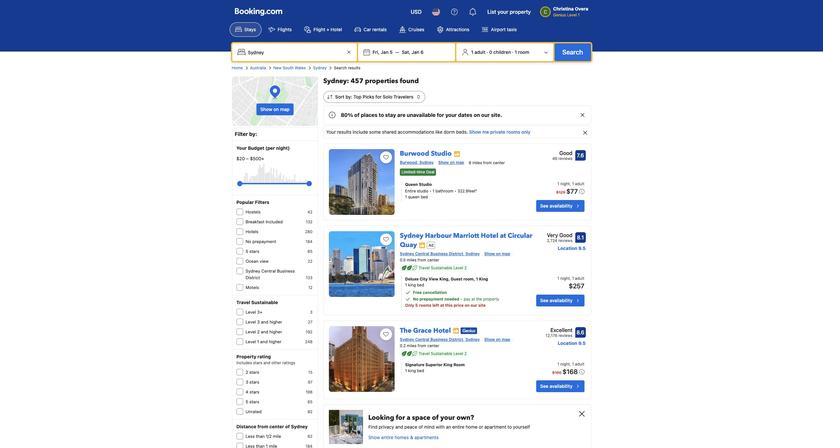Task type: locate. For each thing, give the bounding box(es) containing it.
reviews inside the very good 2,724 reviews
[[559, 238, 573, 243]]

4
[[246, 390, 249, 395]]

king left the room
[[444, 363, 453, 368]]

our left site
[[471, 303, 478, 308]]

5 down 4
[[246, 400, 248, 405]]

1 vertical spatial hotel
[[481, 232, 499, 240]]

this property is part of our preferred partner program. it's committed to providing excellent service and good value. it'll pay us a higher commission if you make a booking. image for sydney harbour marriott hotel at circular quay
[[419, 242, 426, 249]]

2 vertical spatial for
[[396, 414, 405, 423]]

– right $20
[[246, 156, 249, 162]]

0 vertical spatial hotel
[[331, 27, 342, 32]]

this property is part of our preferred partner program. it's committed to providing excellent service and good value. it'll pay us a higher commission if you make a booking. image
[[419, 242, 426, 249], [453, 328, 460, 335], [453, 328, 460, 335]]

2 travel sustainable level 2 from the top
[[419, 352, 467, 356]]

genius
[[554, 12, 567, 17]]

business for the
[[431, 337, 448, 342]]

reviews inside good 46 reviews
[[559, 156, 573, 161]]

property rating includes stars and other ratings
[[237, 354, 296, 366]]

property up site
[[484, 297, 500, 302]]

sydney up 0.2
[[400, 337, 415, 342]]

at
[[501, 232, 507, 240], [472, 297, 476, 302], [441, 303, 445, 308]]

jan right sat,
[[412, 49, 420, 55]]

0 horizontal spatial search
[[334, 65, 347, 70]]

2 location from the top
[[558, 341, 578, 346]]

center down the grace hotel
[[428, 344, 440, 349]]

2 horizontal spatial at
[[501, 232, 507, 240]]

adult left "0"
[[475, 49, 486, 55]]

jan right fri,
[[381, 49, 389, 55]]

this property is part of our preferred partner program. it's committed to providing excellent service and good value. it'll pay us a higher commission if you make a booking. image for studio
[[454, 151, 461, 157]]

adult up $168
[[576, 362, 585, 367]]

includes
[[237, 361, 252, 366]]

sydney up 62 on the left
[[291, 424, 308, 430]]

Where are you going? field
[[246, 46, 345, 58]]

king
[[409, 283, 416, 288], [409, 369, 416, 374]]

0 horizontal spatial for
[[376, 94, 382, 100]]

studio up deal
[[431, 149, 452, 158]]

80% of places to stay are unavailable for your dates on our site.
[[341, 112, 503, 118]]

travel sustainable level 2 for hotel
[[419, 352, 467, 356]]

2 sydney central business district, sydney from the top
[[400, 337, 480, 342]]

0 vertical spatial to
[[379, 112, 384, 118]]

3 , from the top
[[570, 362, 572, 367]]

like
[[436, 129, 443, 135]]

see availability down 1 night , 1 adult $257
[[541, 298, 573, 304]]

location 9.5 down 8.6
[[558, 341, 586, 346]]

night
[[561, 182, 570, 187], [561, 276, 570, 281], [561, 362, 570, 367]]

car rentals
[[364, 27, 387, 32]]

see availability for the grace hotel
[[541, 384, 573, 389]]

peace
[[405, 425, 418, 430]]

good right very
[[560, 233, 573, 238]]

to
[[379, 112, 384, 118], [508, 425, 512, 430]]

0 vertical spatial king
[[409, 283, 416, 288]]

this property is part of our preferred partner program. it's committed to providing excellent service and good value. it'll pay us a higher commission if you make a booking. image
[[454, 151, 461, 157], [454, 151, 461, 157], [419, 242, 426, 249]]

1 vertical spatial 65
[[308, 400, 313, 405]]

1 night , 1 adult for $77
[[558, 182, 585, 187]]

show
[[261, 107, 273, 112], [470, 129, 482, 135], [439, 160, 449, 165], [485, 252, 495, 257], [485, 337, 495, 342], [369, 435, 380, 441]]

9.5 for sydney harbour marriott hotel at circular quay
[[579, 246, 586, 251]]

location down excellent 12,176 reviews
[[558, 341, 578, 346]]

cruises
[[409, 27, 425, 32]]

location for sydney harbour marriott hotel at circular quay
[[558, 246, 578, 251]]

3 see from the top
[[541, 384, 549, 389]]

entire inside looking for a space of your own? find privacy and peace of mind with an entire home or apartment to yourself
[[453, 425, 465, 430]]

1 vertical spatial king
[[444, 363, 453, 368]]

0 horizontal spatial king
[[444, 363, 453, 368]]

0 horizontal spatial •
[[430, 189, 432, 194]]

see availability
[[541, 203, 573, 209], [541, 298, 573, 304], [541, 384, 573, 389]]

1 vertical spatial see
[[541, 298, 549, 304]]

our left site. at the right of the page
[[482, 112, 490, 118]]

2 location 9.5 from the top
[[558, 341, 586, 346]]

1 good from the top
[[560, 150, 573, 156]]

0 horizontal spatial rooms
[[419, 303, 432, 308]]

1 jan from the left
[[381, 49, 389, 55]]

group
[[240, 179, 310, 189]]

center for harbour
[[428, 258, 440, 263]]

6 up queen studio link
[[469, 160, 472, 165]]

0.2
[[400, 344, 406, 349]]

5
[[390, 49, 393, 55], [246, 249, 248, 254], [416, 303, 418, 308], [246, 400, 248, 405]]

see availability link for sydney harbour marriott hotel at circular quay
[[537, 295, 585, 307]]

adult inside dropdown button
[[475, 49, 486, 55]]

other
[[272, 361, 282, 366]]

district, up the room
[[449, 337, 465, 342]]

king right room,
[[480, 277, 489, 282]]

sydney:
[[324, 77, 349, 86]]

show on map for the grace hotel
[[485, 337, 511, 342]]

1 9.5 from the top
[[579, 246, 586, 251]]

0 vertical spatial 9.5
[[579, 246, 586, 251]]

good element
[[553, 149, 573, 157]]

hotel inside "link"
[[331, 27, 342, 32]]

miles right 0.2
[[407, 344, 417, 349]]

higher
[[270, 320, 282, 325], [270, 330, 282, 335], [269, 339, 282, 345]]

0 horizontal spatial hotel
[[331, 27, 342, 32]]

1 vertical spatial by:
[[249, 131, 257, 137]]

1 vertical spatial higher
[[270, 330, 282, 335]]

1 vertical spatial see availability link
[[537, 295, 585, 307]]

$77
[[567, 188, 578, 195]]

privacy
[[379, 425, 394, 430]]

$257
[[569, 282, 585, 290]]

sort by: top picks for solo travelers
[[336, 94, 414, 100]]

9.5 down "scored 8.6" element
[[579, 341, 586, 346]]

1 horizontal spatial king
[[480, 277, 489, 282]]

2 , from the top
[[570, 276, 572, 281]]

at for circular
[[501, 232, 507, 240]]

attractions
[[447, 27, 470, 32]]

mile
[[273, 434, 281, 439]]

location for the grace hotel
[[558, 341, 578, 346]]

0 vertical spatial bed
[[421, 195, 428, 200]]

3 see availability link from the top
[[537, 381, 585, 393]]

from down grace
[[418, 344, 427, 349]]

and for 1
[[261, 339, 268, 345]]

sydney down burwood studio
[[420, 160, 434, 165]]

dates
[[459, 112, 473, 118]]

reviews inside excellent 12,176 reviews
[[559, 333, 573, 338]]

0 horizontal spatial your
[[237, 145, 247, 151]]

1 horizontal spatial our
[[482, 112, 490, 118]]

higher for level 3 and higher
[[270, 320, 282, 325]]

sort
[[336, 94, 345, 100]]

from up less than 1/2 mile
[[258, 424, 269, 430]]

sustainable for the
[[431, 352, 453, 356]]

new
[[274, 65, 282, 70]]

your right list
[[498, 9, 509, 15]]

at left circular
[[501, 232, 507, 240]]

1 horizontal spatial jan
[[412, 49, 420, 55]]

0 vertical spatial travel
[[419, 266, 430, 271]]

2 see from the top
[[541, 298, 549, 304]]

0 horizontal spatial –
[[246, 156, 249, 162]]

1 availability from the top
[[550, 203, 573, 209]]

overa
[[576, 6, 589, 12]]

1 vertical spatial business
[[277, 269, 295, 274]]

0 vertical spatial see
[[541, 203, 549, 209]]

studio inside queen studio entire studio • 1 bathroom • 322.9feet² 1 queen bed
[[419, 182, 432, 187]]

business inside sydney central business district
[[277, 269, 295, 274]]

2 vertical spatial 3
[[246, 380, 249, 385]]

0 horizontal spatial property
[[484, 297, 500, 302]]

192
[[306, 330, 313, 335]]

0 vertical spatial studio
[[431, 149, 452, 158]]

flights
[[278, 27, 292, 32]]

sydney central business district, sydney down "ad"
[[400, 252, 480, 257]]

0 vertical spatial good
[[560, 150, 573, 156]]

location 9.5 for the grace hotel
[[558, 341, 586, 346]]

sydney right the wales
[[313, 65, 327, 70]]

8.1
[[578, 235, 585, 241]]

0 vertical spatial prepayment
[[253, 239, 276, 244]]

2 availability from the top
[[550, 298, 573, 304]]

65 up 82
[[308, 400, 313, 405]]

2 · from the left
[[513, 49, 514, 55]]

2 stars
[[246, 370, 259, 375]]

are
[[398, 112, 406, 118]]

central up the 0.2 miles from center
[[416, 337, 430, 342]]

2 reviews from the top
[[559, 238, 573, 243]]

2 vertical spatial travel
[[419, 352, 430, 356]]

see availability down $186
[[541, 384, 573, 389]]

0 vertical spatial your
[[498, 9, 509, 15]]

1 district, from the top
[[449, 252, 465, 257]]

level down level 3+
[[246, 320, 256, 325]]

flight + hotel
[[314, 27, 342, 32]]

3 down 3+
[[257, 320, 260, 325]]

king inside signature superior king room 1 king bed
[[409, 369, 416, 374]]

stars
[[250, 249, 260, 254], [253, 361, 263, 366], [250, 370, 259, 375], [250, 380, 260, 385], [250, 390, 260, 395], [250, 400, 260, 405]]

miles right 0.5
[[407, 258, 417, 263]]

0 horizontal spatial our
[[471, 303, 478, 308]]

sydney harbour marriott hotel at circular quay link
[[400, 229, 533, 250]]

1 night from the top
[[561, 182, 570, 187]]

sydney central business district, sydney down the grace hotel
[[400, 337, 480, 342]]

central for the
[[416, 337, 430, 342]]

your
[[498, 9, 509, 15], [446, 112, 457, 118], [441, 414, 455, 423]]

, for $168
[[570, 362, 572, 367]]

0 vertical spatial reviews
[[559, 156, 573, 161]]

your budget (per night)
[[237, 145, 290, 151]]

center down show me private rooms only link
[[493, 160, 505, 165]]

· left "0"
[[487, 49, 489, 55]]

2 up signature superior king room link
[[465, 352, 467, 356]]

results left include
[[337, 129, 352, 135]]

2 vertical spatial see availability
[[541, 384, 573, 389]]

12,176
[[546, 333, 558, 338]]

availability down $129
[[550, 203, 573, 209]]

from for harbour
[[418, 258, 427, 263]]

, up $168
[[570, 362, 572, 367]]

see availability link
[[537, 200, 585, 212], [537, 295, 585, 307], [537, 381, 585, 393]]

studio for burwood
[[431, 149, 452, 158]]

2 see availability link from the top
[[537, 295, 585, 307]]

1 travel sustainable level 2 from the top
[[419, 266, 467, 271]]

sustainable for sydney
[[431, 266, 453, 271]]

, inside 1 night , 1 adult $257
[[570, 276, 572, 281]]

9.5 down scored 8.1 element
[[579, 246, 586, 251]]

sustainable up superior
[[431, 352, 453, 356]]

looking for a space of your own? image
[[329, 410, 363, 445]]

2 king from the top
[[409, 369, 416, 374]]

2 good from the top
[[560, 233, 573, 238]]

0 horizontal spatial at
[[441, 303, 445, 308]]

0 horizontal spatial jan
[[381, 49, 389, 55]]

• down queen studio link
[[455, 189, 457, 194]]

and down level 3 and higher at bottom
[[261, 330, 269, 335]]

rooms
[[507, 129, 521, 135], [419, 303, 432, 308]]

2 district, from the top
[[449, 337, 465, 342]]

2 vertical spatial night
[[561, 362, 570, 367]]

no down hotels
[[246, 239, 252, 244]]

entire down the privacy
[[382, 435, 394, 441]]

1 vertical spatial see availability
[[541, 298, 573, 304]]

hotel inside 'sydney harbour marriott hotel at circular quay'
[[481, 232, 499, 240]]

0 vertical spatial availability
[[550, 203, 573, 209]]

•
[[430, 189, 432, 194], [455, 189, 457, 194]]

1 · from the left
[[487, 49, 489, 55]]

accommodations
[[398, 129, 435, 135]]

0 horizontal spatial to
[[379, 112, 384, 118]]

location down the very good 2,724 reviews
[[558, 246, 578, 251]]

genius discounts available at this property. image
[[461, 328, 478, 335], [461, 328, 478, 335]]

0 vertical spatial our
[[482, 112, 490, 118]]

1 5 stars from the top
[[246, 249, 260, 254]]

2 jan from the left
[[412, 49, 420, 55]]

list
[[488, 9, 497, 15]]

adult up $257
[[576, 276, 585, 281]]

1 horizontal spatial ·
[[513, 49, 514, 55]]

bed down studio
[[421, 195, 428, 200]]

excellent
[[551, 328, 573, 333]]

1 reviews from the top
[[559, 156, 573, 161]]

hotel right grace
[[434, 327, 451, 335]]

bed down signature
[[417, 369, 425, 374]]

sydney inside sydney central business district
[[246, 269, 261, 274]]

0 vertical spatial 3
[[310, 310, 313, 315]]

marriott
[[454, 232, 480, 240]]

stay
[[386, 112, 396, 118]]

1 vertical spatial search
[[334, 65, 347, 70]]

the
[[477, 297, 483, 302]]

1 vertical spatial king
[[409, 369, 416, 374]]

bed down the city
[[417, 283, 425, 288]]

very
[[548, 233, 559, 238]]

2 vertical spatial miles
[[407, 344, 417, 349]]

this property is part of our preferred partner program. it's committed to providing excellent service and good value. it'll pay us a higher commission if you make a booking. image for harbour
[[419, 242, 426, 249]]

1 see from the top
[[541, 203, 549, 209]]

wales
[[295, 65, 306, 70]]

attractions link
[[432, 22, 475, 37]]

1 vertical spatial 6
[[469, 160, 472, 165]]

for up "like"
[[437, 112, 445, 118]]

for
[[376, 94, 382, 100], [437, 112, 445, 118], [396, 414, 405, 423]]

from for studio
[[484, 160, 492, 165]]

higher for level 1 and higher
[[269, 339, 282, 345]]

level 1 and higher
[[246, 339, 282, 345]]

results up 457
[[348, 65, 361, 70]]

2 vertical spatial ,
[[570, 362, 572, 367]]

level inside christina overa genius level 1
[[568, 12, 577, 17]]

1 horizontal spatial your
[[327, 129, 336, 135]]

guest
[[451, 277, 463, 282]]

and inside looking for a space of your own? find privacy and peace of mind with an entire home or apartment to yourself
[[396, 425, 404, 430]]

1 , from the top
[[570, 182, 572, 187]]

– left pay
[[461, 297, 463, 302]]

0 vertical spatial 6
[[421, 49, 424, 55]]

3 night from the top
[[561, 362, 570, 367]]

1 1 night , 1 adult from the top
[[558, 182, 585, 187]]

room
[[519, 49, 530, 55]]

hotel for the grace hotel
[[434, 327, 451, 335]]

0 horizontal spatial no
[[246, 239, 252, 244]]

1 vertical spatial central
[[262, 269, 276, 274]]

1 vertical spatial results
[[337, 129, 352, 135]]

on
[[274, 107, 279, 112], [474, 112, 481, 118], [450, 160, 455, 165], [497, 252, 501, 257], [465, 303, 470, 308], [497, 337, 501, 342]]

superior
[[426, 363, 443, 368]]

adult inside 1 night , 1 adult $257
[[576, 276, 585, 281]]

no for no prepayment needed – pay at the property
[[413, 297, 419, 302]]

1 vertical spatial travel sustainable level 2
[[419, 352, 467, 356]]

—
[[396, 49, 400, 55]]

2 vertical spatial see
[[541, 384, 549, 389]]

for inside looking for a space of your own? find privacy and peace of mind with an entire home or apartment to yourself
[[396, 414, 405, 423]]

rooms left only
[[507, 129, 521, 135]]

1 vertical spatial property
[[484, 297, 500, 302]]

property
[[510, 9, 531, 15], [484, 297, 500, 302]]

0 vertical spatial see availability
[[541, 203, 573, 209]]

higher up level 2 and higher
[[270, 320, 282, 325]]

home
[[466, 425, 478, 430]]

studio up studio
[[419, 182, 432, 187]]

1 • from the left
[[430, 189, 432, 194]]

by: for filter
[[249, 131, 257, 137]]

an
[[446, 425, 452, 430]]

1 inside christina overa genius level 1
[[579, 12, 580, 17]]

travel
[[419, 266, 430, 271], [237, 300, 250, 306], [419, 352, 430, 356]]

0 vertical spatial by:
[[346, 94, 353, 100]]

3 availability from the top
[[550, 384, 573, 389]]

higher down level 3 and higher at bottom
[[270, 330, 282, 335]]

hotel for flight + hotel
[[331, 27, 342, 32]]

night)
[[276, 145, 290, 151]]

2 vertical spatial at
[[441, 303, 445, 308]]

studio
[[431, 149, 452, 158], [419, 182, 432, 187]]

1 vertical spatial no
[[413, 297, 419, 302]]

1 vertical spatial prepayment
[[420, 297, 444, 302]]

adult up $77
[[576, 182, 585, 187]]

see availability link down $129
[[537, 200, 585, 212]]

at left the
[[472, 297, 476, 302]]

1 horizontal spatial search
[[563, 48, 584, 56]]

1 king bed
[[406, 283, 425, 288]]

to left stay in the left top of the page
[[379, 112, 384, 118]]

3 reviews from the top
[[559, 333, 573, 338]]

sydney harbour marriott hotel at circular quay image
[[329, 232, 395, 297]]

and down rating
[[264, 361, 271, 366]]

1 night , 1 adult up $77
[[558, 182, 585, 187]]

sydney up quay
[[400, 232, 424, 240]]

availability for sydney harbour marriott hotel at circular quay
[[550, 298, 573, 304]]

scored 8.6 element
[[576, 328, 586, 338]]

site.
[[492, 112, 503, 118]]

457
[[351, 77, 364, 86]]

level 3+
[[246, 310, 263, 315]]

0 vertical spatial search
[[563, 48, 584, 56]]

0 vertical spatial no
[[246, 239, 252, 244]]

car
[[364, 27, 371, 32]]

night up $168
[[561, 362, 570, 367]]

1 vertical spatial to
[[508, 425, 512, 430]]

1 horizontal spatial •
[[455, 189, 457, 194]]

good
[[560, 150, 573, 156], [560, 233, 573, 238]]

city
[[420, 277, 428, 282]]

0 vertical spatial central
[[416, 252, 430, 257]]

1 location 9.5 from the top
[[558, 246, 586, 251]]

scored 8.1 element
[[576, 233, 586, 243]]

availability down $186
[[550, 384, 573, 389]]

deal
[[427, 170, 435, 175]]

0 vertical spatial sydney central business district, sydney
[[400, 252, 480, 257]]

entire inside show entire homes & apartments button
[[382, 435, 394, 441]]

0 vertical spatial night
[[561, 182, 570, 187]]

your account menu christina overa genius level 1 element
[[541, 3, 592, 18]]

1/2
[[266, 434, 272, 439]]

2 horizontal spatial for
[[437, 112, 445, 118]]

0 vertical spatial location 9.5
[[558, 246, 586, 251]]

2 9.5 from the top
[[579, 341, 586, 346]]

5 right 'only'
[[416, 303, 418, 308]]

1 location from the top
[[558, 246, 578, 251]]

65 up the 22
[[308, 249, 313, 254]]

2 5 stars from the top
[[246, 400, 260, 405]]

central up 0.5 miles from center
[[416, 252, 430, 257]]

0 vertical spatial 1 night , 1 adult
[[558, 182, 585, 187]]

1 vertical spatial entire
[[382, 435, 394, 441]]

1 see availability from the top
[[541, 203, 573, 209]]

and down level 2 and higher
[[261, 339, 268, 345]]

prepayment down free cancellation
[[420, 297, 444, 302]]

for left a
[[396, 414, 405, 423]]

hotel right +
[[331, 27, 342, 32]]

1 vertical spatial travel
[[237, 300, 250, 306]]

2 1 night , 1 adult from the top
[[558, 362, 585, 367]]

your for your results include some shared accommodations like dorm beds. show me private rooms only
[[327, 129, 336, 135]]

scored 7.6 element
[[576, 150, 586, 161]]

1 king from the top
[[409, 283, 416, 288]]

night up $129
[[561, 182, 570, 187]]

central for sydney
[[416, 252, 430, 257]]

sustainable
[[431, 266, 453, 271], [252, 300, 278, 306], [431, 352, 453, 356]]

rentals
[[373, 27, 387, 32]]

district,
[[449, 252, 465, 257], [449, 337, 465, 342]]

a
[[407, 414, 411, 423]]

0 vertical spatial results
[[348, 65, 361, 70]]

results
[[348, 65, 361, 70], [337, 129, 352, 135]]

2 night from the top
[[561, 276, 570, 281]]

picks
[[363, 94, 375, 100]]

1 vertical spatial district,
[[449, 337, 465, 342]]

booking.com image
[[235, 8, 282, 16]]

this property is part of our preferred partner program. it's committed to providing excellent service and good value. it'll pay us a higher commission if you make a booking. image for the grace hotel
[[453, 328, 460, 335]]

0 horizontal spatial 3
[[246, 380, 249, 385]]

reviews right 12,176
[[559, 333, 573, 338]]

our
[[482, 112, 490, 118], [471, 303, 478, 308]]

king down signature
[[409, 369, 416, 374]]

0 vertical spatial district,
[[449, 252, 465, 257]]

your inside looking for a space of your own? find privacy and peace of mind with an entire home or apartment to yourself
[[441, 414, 455, 423]]

1 horizontal spatial 3
[[257, 320, 260, 325]]

1 vertical spatial sydney central business district, sydney
[[400, 337, 480, 342]]

travel down the 0.2 miles from center
[[419, 352, 430, 356]]

1 horizontal spatial no
[[413, 297, 419, 302]]

and inside property rating includes stars and other ratings
[[264, 361, 271, 366]]

the grace hotel image
[[329, 327, 395, 392]]

1 horizontal spatial to
[[508, 425, 512, 430]]

3 see availability from the top
[[541, 384, 573, 389]]

center for grace
[[428, 344, 440, 349]]

$20 – $500+
[[237, 156, 264, 162]]

1 vertical spatial location
[[558, 341, 578, 346]]

1 65 from the top
[[308, 249, 313, 254]]

2 vertical spatial bed
[[417, 369, 425, 374]]

and up level 2 and higher
[[261, 320, 269, 325]]

2 horizontal spatial hotel
[[481, 232, 499, 240]]

1 sydney central business district, sydney from the top
[[400, 252, 480, 257]]

at right left
[[441, 303, 445, 308]]

3 for 3 stars
[[246, 380, 249, 385]]

82
[[308, 410, 313, 415]]

46
[[553, 156, 558, 161]]

0 vertical spatial sustainable
[[431, 266, 453, 271]]

at inside 'sydney harbour marriott hotel at circular quay'
[[501, 232, 507, 240]]

see availability for sydney harbour marriott hotel at circular quay
[[541, 298, 573, 304]]

search inside button
[[563, 48, 584, 56]]

your left include
[[327, 129, 336, 135]]

1 vertical spatial our
[[471, 303, 478, 308]]

see availability link down $186
[[537, 381, 585, 393]]

sydney inside 'sydney harbour marriott hotel at circular quay'
[[400, 232, 424, 240]]

stars up the unrated
[[250, 400, 260, 405]]

adult
[[475, 49, 486, 55], [576, 182, 585, 187], [576, 276, 585, 281], [576, 362, 585, 367]]

entire right an
[[453, 425, 465, 430]]

fri, jan 5 — sat, jan 6
[[373, 49, 424, 55]]

2 see availability from the top
[[541, 298, 573, 304]]

on inside the show on map button
[[274, 107, 279, 112]]



Task type: vqa. For each thing, say whether or not it's contained in the screenshot.
bed
yes



Task type: describe. For each thing, give the bounding box(es) containing it.
62
[[308, 435, 313, 439]]

level up level 1 and higher
[[246, 330, 256, 335]]

list your property link
[[484, 4, 535, 20]]

studio for queen
[[419, 182, 432, 187]]

view
[[429, 277, 439, 282]]

ocean view
[[246, 259, 269, 264]]

night for $168
[[561, 362, 570, 367]]

the grace hotel link
[[400, 324, 451, 335]]

bed inside signature superior king room 1 king bed
[[417, 369, 425, 374]]

5 left —
[[390, 49, 393, 55]]

christina
[[554, 6, 574, 12]]

flight
[[314, 27, 326, 32]]

bathroom
[[436, 189, 454, 194]]

2 up level 1 and higher
[[257, 330, 260, 335]]

travel sustainable level 2 for marriott
[[419, 266, 467, 271]]

location 9.5 for sydney harbour marriott hotel at circular quay
[[558, 246, 586, 251]]

flights link
[[263, 22, 298, 37]]

private
[[491, 129, 506, 135]]

dorm
[[444, 129, 455, 135]]

good inside good 46 reviews
[[560, 150, 573, 156]]

stars right 4
[[250, 390, 260, 395]]

prepayment for no prepayment
[[253, 239, 276, 244]]

level up the room
[[454, 352, 464, 356]]

27
[[308, 320, 313, 325]]

filter by:
[[235, 131, 257, 137]]

usd
[[411, 9, 422, 15]]

airport
[[492, 27, 506, 32]]

apartments
[[415, 435, 439, 441]]

miles for the grace hotel
[[407, 344, 417, 349]]

results for search
[[348, 65, 361, 70]]

cruises link
[[394, 22, 430, 37]]

looking for a space of your own? find privacy and peace of mind with an entire home or apartment to yourself
[[369, 414, 531, 430]]

queen studio link
[[406, 182, 517, 188]]

show on map for burwood studio
[[439, 160, 465, 165]]

sydney down 'sydney harbour marriott hotel at circular quay'
[[466, 252, 480, 257]]

very good element
[[547, 232, 573, 239]]

fri,
[[373, 49, 380, 55]]

search for search results
[[334, 65, 347, 70]]

south
[[283, 65, 294, 70]]

22
[[308, 259, 313, 264]]

travel for sydney
[[419, 266, 430, 271]]

business for sydney
[[431, 252, 448, 257]]

usd button
[[407, 4, 426, 20]]

budget
[[248, 145, 265, 151]]

travel for the
[[419, 352, 430, 356]]

2 • from the left
[[455, 189, 457, 194]]

free
[[413, 290, 422, 295]]

sydney central business district, sydney for harbour
[[400, 252, 480, 257]]

280
[[305, 230, 313, 235]]

reviews for good
[[559, 156, 573, 161]]

night for $77
[[561, 182, 570, 187]]

1 see availability link from the top
[[537, 200, 585, 212]]

1 horizontal spatial –
[[461, 297, 463, 302]]

good inside the very good 2,724 reviews
[[560, 233, 573, 238]]

show entire homes & apartments
[[369, 435, 439, 441]]

entire
[[406, 189, 416, 194]]

shared
[[382, 129, 397, 135]]

0 vertical spatial for
[[376, 94, 382, 100]]

yourself
[[514, 425, 531, 430]]

deluxe city view king, guest room, 1 king
[[406, 277, 489, 282]]

from for grace
[[418, 344, 427, 349]]

higher for level 2 and higher
[[270, 330, 282, 335]]

breakfast
[[246, 219, 265, 225]]

car rentals link
[[349, 22, 393, 37]]

excellent element
[[546, 327, 573, 334]]

9.5 for the grace hotel
[[579, 341, 586, 346]]

level 2 and higher
[[246, 330, 282, 335]]

$129
[[557, 190, 566, 195]]

0 horizontal spatial 6
[[421, 49, 424, 55]]

very good 2,724 reviews
[[547, 233, 573, 243]]

0.2 miles from center
[[400, 344, 440, 349]]

than
[[256, 434, 265, 439]]

3 for 3
[[310, 310, 313, 315]]

0 vertical spatial –
[[246, 156, 249, 162]]

ratings
[[283, 361, 296, 366]]

0 vertical spatial rooms
[[507, 129, 521, 135]]

signature superior king room 1 king bed
[[406, 363, 465, 374]]

by: for sort
[[346, 94, 353, 100]]

limited-
[[402, 170, 417, 175]]

district, for marriott
[[449, 252, 465, 257]]

availability for the grace hotel
[[550, 384, 573, 389]]

taxis
[[507, 27, 517, 32]]

distance
[[237, 424, 257, 430]]

burwood
[[400, 149, 430, 158]]

travel sustainable
[[237, 300, 278, 306]]

king inside signature superior king room 1 king bed
[[444, 363, 453, 368]]

own?
[[457, 414, 475, 423]]

search button
[[555, 43, 592, 61]]

bed inside queen studio entire studio • 1 bathroom • 322.9feet² 1 queen bed
[[421, 195, 428, 200]]

miles for burwood studio
[[473, 160, 483, 165]]

burwood studio image
[[329, 149, 395, 215]]

1 vertical spatial sustainable
[[252, 300, 278, 306]]

reviews for excellent
[[559, 333, 573, 338]]

5 up ocean
[[246, 249, 248, 254]]

0.5
[[400, 258, 406, 263]]

1 vertical spatial rooms
[[419, 303, 432, 308]]

map for the grace hotel
[[502, 337, 511, 342]]

night inside 1 night , 1 adult $257
[[561, 276, 570, 281]]

included
[[266, 219, 283, 225]]

search results updated. sydney: 457 properties found. element
[[324, 77, 592, 86]]

queen
[[409, 195, 420, 200]]

level up the property
[[246, 339, 256, 345]]

show entire homes & apartments button
[[369, 435, 439, 441]]

results for your
[[337, 129, 352, 135]]

your results include some shared accommodations like dorm beds. show me private rooms only
[[327, 129, 531, 135]]

space
[[412, 414, 431, 423]]

sydney up signature superior king room link
[[466, 337, 480, 342]]

distance from center of sydney
[[237, 424, 308, 430]]

1 horizontal spatial property
[[510, 9, 531, 15]]

see for the grace hotel
[[541, 384, 549, 389]]

and for 3
[[261, 320, 269, 325]]

with
[[436, 425, 445, 430]]

ocean
[[246, 259, 259, 264]]

level left 3+
[[246, 310, 256, 315]]

burwood studio
[[400, 149, 452, 158]]

deluxe city view king, guest room, 1 king link
[[406, 277, 517, 282]]

1 horizontal spatial at
[[472, 297, 476, 302]]

and for 2
[[261, 330, 269, 335]]

district, for hotel
[[449, 337, 465, 342]]

needed
[[445, 297, 460, 302]]

stars up 4 stars
[[250, 380, 260, 385]]

the
[[400, 327, 412, 335]]

3+
[[257, 310, 263, 315]]

see for sydney harbour marriott hotel at circular quay
[[541, 298, 549, 304]]

ad
[[429, 243, 434, 248]]

map for sydney harbour marriott hotel at circular quay
[[502, 252, 511, 257]]

2 up room,
[[465, 266, 467, 271]]

at for this
[[441, 303, 445, 308]]

1 vertical spatial 3
[[257, 320, 260, 325]]

sat, jan 6 button
[[400, 46, 427, 58]]

(per
[[266, 145, 275, 151]]

miles for sydney harbour marriott hotel at circular quay
[[407, 258, 417, 263]]

apartment
[[485, 425, 507, 430]]

map for burwood studio
[[456, 160, 465, 165]]

show on map for sydney harbour marriott hotel at circular quay
[[485, 252, 511, 257]]

district
[[246, 275, 260, 281]]

hostels
[[246, 210, 261, 215]]

only 5 rooms left at this price on our site
[[406, 303, 486, 308]]

1 night , 1 adult for $168
[[558, 362, 585, 367]]

beds.
[[457, 129, 468, 135]]

harbour
[[426, 232, 452, 240]]

sydney up 0.5
[[400, 252, 415, 257]]

stars inside property rating includes stars and other ratings
[[253, 361, 263, 366]]

center for studio
[[493, 160, 505, 165]]

less than 1/2 mile
[[246, 434, 281, 439]]

1 horizontal spatial 6
[[469, 160, 472, 165]]

your for your budget (per night)
[[237, 145, 247, 151]]

12
[[309, 286, 313, 290]]

looking
[[369, 414, 395, 423]]

excellent 12,176 reviews
[[546, 328, 573, 338]]

level up guest
[[454, 266, 464, 271]]

level 3 and higher
[[246, 320, 282, 325]]

map inside the show on map button
[[280, 107, 290, 112]]

this
[[446, 303, 453, 308]]

sat,
[[402, 49, 411, 55]]

center up mile
[[270, 424, 284, 430]]

filter
[[235, 131, 248, 137]]

sydney harbour marriott hotel at circular quay
[[400, 232, 533, 250]]

sydney central business district, sydney for grace
[[400, 337, 480, 342]]

sydney: 457 properties found
[[324, 77, 419, 86]]

1 vertical spatial bed
[[417, 283, 425, 288]]

prepayment for no prepayment needed – pay at the property
[[420, 297, 444, 302]]

15
[[309, 370, 313, 375]]

show on map inside button
[[261, 107, 290, 112]]

2 65 from the top
[[308, 400, 313, 405]]

1 vertical spatial for
[[437, 112, 445, 118]]

1 inside signature superior king room 1 king bed
[[406, 369, 407, 374]]

stars up 3 stars
[[250, 370, 259, 375]]

no for no prepayment
[[246, 239, 252, 244]]

2 down includes
[[246, 370, 248, 375]]

search for search
[[563, 48, 584, 56]]

room,
[[464, 277, 476, 282]]

property
[[237, 354, 257, 360]]

solo
[[383, 94, 393, 100]]

central inside sydney central business district
[[262, 269, 276, 274]]

see availability link for the grace hotel
[[537, 381, 585, 393]]

king inside deluxe city view king, guest room, 1 king link
[[480, 277, 489, 282]]

to inside looking for a space of your own? find privacy and peace of mind with an entire home or apartment to yourself
[[508, 425, 512, 430]]

7.6
[[578, 153, 585, 159]]

1 vertical spatial your
[[446, 112, 457, 118]]

stars up ocean
[[250, 249, 260, 254]]

only
[[522, 129, 531, 135]]

, for $77
[[570, 182, 572, 187]]



